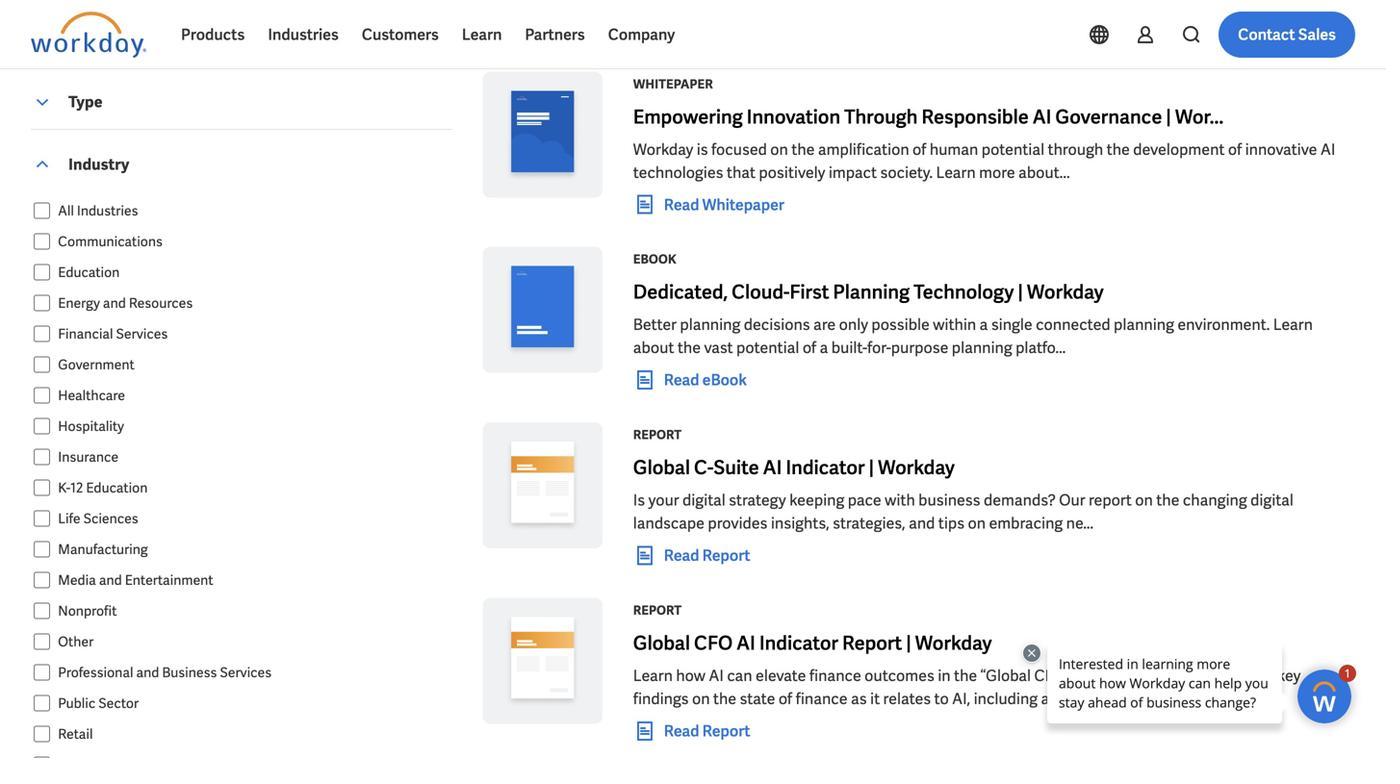 Task type: locate. For each thing, give the bounding box(es) containing it.
and for resources
[[103, 295, 126, 312]]

the left changing
[[1156, 491, 1180, 511]]

0 vertical spatial education
[[58, 264, 120, 281]]

cfo inside learn how ai can elevate finance outcomes in the "global cfo ai indicator report." read the key findings on the state of finance as it relates to ai, including a...
[[1034, 666, 1065, 686]]

society.
[[880, 163, 933, 183]]

finance up as
[[809, 666, 861, 686]]

of up society.
[[913, 139, 926, 160]]

1 vertical spatial services
[[220, 664, 272, 682]]

1 vertical spatial cfo
[[1034, 666, 1065, 686]]

a down are
[[820, 338, 828, 358]]

indicator left report."
[[1087, 666, 1149, 686]]

ai right the innovative
[[1321, 139, 1336, 160]]

business
[[918, 491, 980, 511]]

indicator
[[786, 455, 865, 480], [759, 631, 838, 656], [1087, 666, 1149, 686]]

1 vertical spatial read report link
[[633, 720, 750, 743]]

read inside learn how ai can elevate finance outcomes in the "global cfo ai indicator report." read the key findings on the state of finance as it relates to ai, including a...
[[1212, 666, 1247, 686]]

ne...
[[1066, 514, 1094, 534]]

purpose
[[891, 338, 949, 358]]

finance
[[809, 666, 861, 686], [796, 689, 848, 709]]

0 vertical spatial read ebook
[[664, 19, 747, 39]]

decisions
[[744, 315, 810, 335]]

0 vertical spatial global
[[633, 455, 690, 480]]

human
[[930, 139, 978, 160]]

vast
[[704, 338, 733, 358]]

empowering
[[633, 104, 743, 129]]

0 horizontal spatial potential
[[736, 338, 799, 358]]

on up positively
[[770, 139, 788, 160]]

planning up vast
[[680, 315, 741, 335]]

of down elevate
[[779, 689, 792, 709]]

learn right the environment.
[[1273, 315, 1313, 335]]

and left business
[[136, 664, 159, 682]]

workday up connected
[[1027, 280, 1104, 305]]

planning right connected
[[1114, 315, 1174, 335]]

including
[[974, 689, 1038, 709]]

read down findings
[[664, 721, 699, 742]]

2 vertical spatial ebook
[[702, 370, 747, 390]]

digital right changing
[[1251, 491, 1294, 511]]

1 vertical spatial whitepaper
[[702, 195, 784, 215]]

go to the homepage image
[[31, 12, 146, 58]]

industries up communications
[[77, 202, 138, 219]]

global c-suite ai indicator | workday
[[633, 455, 955, 480]]

0 vertical spatial read report
[[664, 546, 750, 566]]

professional and business services link
[[50, 661, 452, 684]]

1 read report from the top
[[664, 546, 750, 566]]

ai up strategy
[[763, 455, 782, 480]]

1 horizontal spatial cfo
[[1034, 666, 1065, 686]]

on right tips
[[968, 514, 986, 534]]

education
[[58, 264, 120, 281], [86, 479, 148, 497]]

0 horizontal spatial industries
[[77, 202, 138, 219]]

read for innovation
[[664, 195, 699, 215]]

provides
[[708, 514, 768, 534]]

the inside better planning decisions are only possible within a single connected planning environment. learn about the vast potential of a built-for-purpose planning platfo...
[[678, 338, 701, 358]]

ai inside workday is focused on the amplification of human potential through the development of innovative ai technologies that positively impact society. learn more about...
[[1321, 139, 1336, 160]]

customers button
[[350, 12, 450, 58]]

governance
[[1055, 104, 1162, 129]]

ebook down vast
[[702, 370, 747, 390]]

1 vertical spatial education
[[86, 479, 148, 497]]

2 global from the top
[[633, 631, 690, 656]]

report
[[1089, 491, 1132, 511]]

whitepaper
[[633, 76, 713, 92], [702, 195, 784, 215]]

1 read ebook from the top
[[664, 19, 747, 39]]

1 vertical spatial a
[[820, 338, 828, 358]]

2 read report from the top
[[664, 721, 750, 742]]

workday for dedicated, cloud-first planning technology | workday
[[1027, 280, 1104, 305]]

k-12 education
[[58, 479, 148, 497]]

2 read ebook from the top
[[664, 370, 747, 390]]

1 vertical spatial global
[[633, 631, 690, 656]]

1 vertical spatial read ebook
[[664, 370, 747, 390]]

life sciences link
[[50, 507, 452, 530]]

1 horizontal spatial industries
[[268, 25, 339, 45]]

2 horizontal spatial planning
[[1114, 315, 1174, 335]]

read ebook down vast
[[664, 370, 747, 390]]

finance left as
[[796, 689, 848, 709]]

dedicated, cloud-first planning technology | workday
[[633, 280, 1104, 305]]

0 vertical spatial cfo
[[694, 631, 733, 656]]

partners button
[[513, 12, 597, 58]]

digital down c-
[[682, 491, 726, 511]]

read ebook
[[664, 19, 747, 39], [664, 370, 747, 390]]

how
[[676, 666, 706, 686]]

education up energy
[[58, 264, 120, 281]]

read report link down the landscape
[[633, 544, 750, 567]]

public
[[58, 695, 96, 712]]

energy and resources
[[58, 295, 193, 312]]

report down the state
[[702, 721, 750, 742]]

read down the "technologies"
[[664, 195, 699, 215]]

1 vertical spatial read ebook link
[[633, 369, 747, 392]]

0 horizontal spatial digital
[[682, 491, 726, 511]]

read whitepaper link
[[633, 193, 784, 216]]

1 horizontal spatial digital
[[1251, 491, 1294, 511]]

read down about
[[664, 370, 699, 390]]

within
[[933, 315, 976, 335]]

| up single in the right of the page
[[1018, 280, 1023, 305]]

read ebook link up empowering
[[633, 18, 747, 41]]

global for global cfo ai indicator report | workday
[[633, 631, 690, 656]]

2 digital from the left
[[1251, 491, 1294, 511]]

learn
[[462, 25, 502, 45], [936, 163, 976, 183], [1273, 315, 1313, 335], [633, 666, 673, 686]]

read report for c-
[[664, 546, 750, 566]]

read ebook for second read ebook link from the top of the page
[[664, 370, 747, 390]]

0 vertical spatial whitepaper
[[633, 76, 713, 92]]

global for global c-suite ai indicator | workday
[[633, 455, 690, 480]]

of inside better planning decisions are only possible within a single connected planning environment. learn about the vast potential of a built-for-purpose planning platfo...
[[803, 338, 816, 358]]

it
[[870, 689, 880, 709]]

amplification
[[818, 139, 909, 160]]

ai up through
[[1033, 104, 1052, 129]]

1 vertical spatial industries
[[77, 202, 138, 219]]

read whitepaper
[[664, 195, 784, 215]]

12
[[70, 479, 83, 497]]

| for global c-suite ai indicator | workday
[[869, 455, 874, 480]]

| up outcomes
[[906, 631, 911, 656]]

nonprofit
[[58, 603, 117, 620]]

ai,
[[952, 689, 970, 709]]

connected
[[1036, 315, 1110, 335]]

2 vertical spatial indicator
[[1087, 666, 1149, 686]]

company button
[[597, 12, 687, 58]]

|
[[1166, 104, 1171, 129], [1018, 280, 1023, 305], [869, 455, 874, 480], [906, 631, 911, 656]]

a
[[980, 315, 988, 335], [820, 338, 828, 358]]

workday up the "technologies"
[[633, 139, 693, 160]]

learn inside 'dropdown button'
[[462, 25, 502, 45]]

indicator up elevate
[[759, 631, 838, 656]]

insights,
[[771, 514, 829, 534]]

on
[[770, 139, 788, 160], [1135, 491, 1153, 511], [968, 514, 986, 534], [692, 689, 710, 709]]

read report link down findings
[[633, 720, 750, 743]]

| for dedicated, cloud-first planning technology | workday
[[1018, 280, 1023, 305]]

findings
[[633, 689, 689, 709]]

entertainment
[[125, 572, 213, 589]]

a...
[[1041, 689, 1060, 709]]

business
[[162, 664, 217, 682]]

potential down decisions on the right top
[[736, 338, 799, 358]]

report up how
[[633, 603, 682, 619]]

workday for global cfo ai indicator report | workday
[[915, 631, 992, 656]]

read down the landscape
[[664, 546, 699, 566]]

on down how
[[692, 689, 710, 709]]

life
[[58, 510, 80, 528]]

learn up findings
[[633, 666, 673, 686]]

report
[[633, 427, 682, 443], [702, 546, 750, 566], [633, 603, 682, 619], [842, 631, 902, 656], [702, 721, 750, 742]]

financial services link
[[50, 322, 452, 346]]

product
[[68, 29, 126, 50]]

suite
[[714, 455, 759, 480]]

whitepaper down that
[[702, 195, 784, 215]]

0 vertical spatial services
[[116, 325, 168, 343]]

potential up more
[[982, 139, 1045, 160]]

2 read report link from the top
[[633, 720, 750, 743]]

services
[[116, 325, 168, 343], [220, 664, 272, 682]]

None checkbox
[[34, 202, 50, 219], [34, 295, 50, 312], [34, 325, 50, 343], [34, 356, 50, 373], [34, 387, 50, 404], [34, 633, 50, 651], [34, 695, 50, 712], [34, 726, 50, 743], [34, 202, 50, 219], [34, 295, 50, 312], [34, 325, 50, 343], [34, 356, 50, 373], [34, 387, 50, 404], [34, 633, 50, 651], [34, 695, 50, 712], [34, 726, 50, 743]]

sales
[[1298, 25, 1336, 45]]

industries inside dropdown button
[[268, 25, 339, 45]]

ai right "global
[[1068, 666, 1083, 686]]

read right report."
[[1212, 666, 1247, 686]]

education up sciences
[[86, 479, 148, 497]]

global up how
[[633, 631, 690, 656]]

1 digital from the left
[[682, 491, 726, 511]]

read ebook link down vast
[[633, 369, 747, 392]]

changing
[[1183, 491, 1247, 511]]

read for cfo
[[664, 721, 699, 742]]

global
[[633, 455, 690, 480], [633, 631, 690, 656]]

ebook up dedicated,
[[633, 251, 677, 268]]

of left the innovative
[[1228, 139, 1242, 160]]

communications link
[[50, 230, 452, 253]]

1 horizontal spatial potential
[[982, 139, 1045, 160]]

cfo up "a..."
[[1034, 666, 1065, 686]]

0 horizontal spatial cfo
[[694, 631, 733, 656]]

1 vertical spatial read report
[[664, 721, 750, 742]]

relates
[[883, 689, 931, 709]]

and for entertainment
[[99, 572, 122, 589]]

read report
[[664, 546, 750, 566], [664, 721, 750, 742]]

0 vertical spatial ebook
[[702, 19, 747, 39]]

0 vertical spatial potential
[[982, 139, 1045, 160]]

indicator up keeping
[[786, 455, 865, 480]]

first
[[790, 280, 829, 305]]

read up empowering
[[664, 19, 699, 39]]

and down manufacturing
[[99, 572, 122, 589]]

learn left partners dropdown button
[[462, 25, 502, 45]]

report up the your
[[633, 427, 682, 443]]

the
[[792, 139, 815, 160], [1107, 139, 1130, 160], [678, 338, 701, 358], [1156, 491, 1180, 511], [954, 666, 977, 686], [1251, 666, 1274, 686], [713, 689, 737, 709]]

industries right products dropdown button
[[268, 25, 339, 45]]

the left vast
[[678, 338, 701, 358]]

0 vertical spatial industries
[[268, 25, 339, 45]]

environment.
[[1178, 315, 1270, 335]]

services down the other link
[[220, 664, 272, 682]]

and left tips
[[909, 514, 935, 534]]

workday up the in
[[915, 631, 992, 656]]

0 vertical spatial a
[[980, 315, 988, 335]]

0 vertical spatial read ebook link
[[633, 18, 747, 41]]

learn down human
[[936, 163, 976, 183]]

cfo up how
[[694, 631, 733, 656]]

of inside learn how ai can elevate finance outcomes in the "global cfo ai indicator report." read the key findings on the state of finance as it relates to ai, including a...
[[779, 689, 792, 709]]

1 horizontal spatial a
[[980, 315, 988, 335]]

read ebook for 2nd read ebook link from the bottom of the page
[[664, 19, 747, 39]]

None checkbox
[[34, 233, 50, 250], [34, 264, 50, 281], [34, 418, 50, 435], [34, 449, 50, 466], [34, 479, 50, 497], [34, 510, 50, 528], [34, 541, 50, 558], [34, 572, 50, 589], [34, 603, 50, 620], [34, 664, 50, 682], [34, 757, 50, 759], [34, 233, 50, 250], [34, 264, 50, 281], [34, 418, 50, 435], [34, 449, 50, 466], [34, 479, 50, 497], [34, 510, 50, 528], [34, 541, 50, 558], [34, 572, 50, 589], [34, 603, 50, 620], [34, 664, 50, 682], [34, 757, 50, 759]]

1 horizontal spatial services
[[220, 664, 272, 682]]

workday inside workday is focused on the amplification of human potential through the development of innovative ai technologies that positively impact society. learn more about...
[[633, 139, 693, 160]]

| up pace
[[869, 455, 874, 480]]

ai left can
[[709, 666, 724, 686]]

read report down provides
[[664, 546, 750, 566]]

of down are
[[803, 338, 816, 358]]

global up the your
[[633, 455, 690, 480]]

and up the financial services
[[103, 295, 126, 312]]

impact
[[829, 163, 877, 183]]

industries button
[[256, 12, 350, 58]]

ebook right "company" dropdown button
[[702, 19, 747, 39]]

read ebook up empowering
[[664, 19, 747, 39]]

services down energy and resources
[[116, 325, 168, 343]]

workday up with
[[878, 455, 955, 480]]

c-
[[694, 455, 714, 480]]

whitepaper up empowering
[[633, 76, 713, 92]]

and inside is your digital strategy keeping pace with business demands? our report on the changing digital landscape provides insights, strategies, and tips on embracing ne...
[[909, 514, 935, 534]]

1 global from the top
[[633, 455, 690, 480]]

planning
[[680, 315, 741, 335], [1114, 315, 1174, 335], [952, 338, 1012, 358]]

1 read report link from the top
[[633, 544, 750, 567]]

ebook for 2nd read ebook link from the bottom of the page
[[702, 19, 747, 39]]

a left single in the right of the page
[[980, 315, 988, 335]]

read for cloud-
[[664, 370, 699, 390]]

0 vertical spatial read report link
[[633, 544, 750, 567]]

energy and resources link
[[50, 292, 452, 315]]

read report down findings
[[664, 721, 750, 742]]

the inside is your digital strategy keeping pace with business demands? our report on the changing digital landscape provides insights, strategies, and tips on embracing ne...
[[1156, 491, 1180, 511]]

products
[[181, 25, 245, 45]]

1 vertical spatial potential
[[736, 338, 799, 358]]

customers
[[362, 25, 439, 45]]

read
[[664, 19, 699, 39], [664, 195, 699, 215], [664, 370, 699, 390], [664, 546, 699, 566], [1212, 666, 1247, 686], [664, 721, 699, 742]]

read report link for cfo
[[633, 720, 750, 743]]

elevate
[[756, 666, 806, 686]]

the right the in
[[954, 666, 977, 686]]

planning down within at the right top
[[952, 338, 1012, 358]]



Task type: describe. For each thing, give the bounding box(es) containing it.
platfo...
[[1016, 338, 1066, 358]]

on right report
[[1135, 491, 1153, 511]]

focused
[[711, 139, 767, 160]]

government link
[[50, 353, 452, 376]]

responsible
[[922, 104, 1029, 129]]

retail
[[58, 726, 93, 743]]

k-12 education link
[[50, 476, 452, 500]]

| left wor...
[[1166, 104, 1171, 129]]

the left key
[[1251, 666, 1274, 686]]

indicator inside learn how ai can elevate finance outcomes in the "global cfo ai indicator report." read the key findings on the state of finance as it relates to ai, including a...
[[1087, 666, 1149, 686]]

more
[[979, 163, 1015, 183]]

contact
[[1238, 25, 1295, 45]]

1 horizontal spatial planning
[[952, 338, 1012, 358]]

0 vertical spatial indicator
[[786, 455, 865, 480]]

ebook for second read ebook link from the top of the page
[[702, 370, 747, 390]]

built-
[[831, 338, 867, 358]]

resources
[[129, 295, 193, 312]]

dedicated,
[[633, 280, 728, 305]]

potential inside better planning decisions are only possible within a single connected planning environment. learn about the vast potential of a built-for-purpose planning platfo...
[[736, 338, 799, 358]]

empowering innovation through responsible ai governance | wor...
[[633, 104, 1224, 129]]

through
[[844, 104, 918, 129]]

is
[[697, 139, 708, 160]]

manufacturing
[[58, 541, 148, 558]]

read for c-
[[664, 546, 699, 566]]

all industries link
[[50, 199, 452, 222]]

through
[[1048, 139, 1103, 160]]

the up positively
[[792, 139, 815, 160]]

key
[[1277, 666, 1301, 686]]

government
[[58, 356, 135, 373]]

state
[[740, 689, 775, 709]]

as
[[851, 689, 867, 709]]

is
[[633, 491, 645, 511]]

report up outcomes
[[842, 631, 902, 656]]

positively
[[759, 163, 825, 183]]

that
[[727, 163, 756, 183]]

learn inside better planning decisions are only possible within a single connected planning environment. learn about the vast potential of a built-for-purpose planning platfo...
[[1273, 315, 1313, 335]]

0 horizontal spatial planning
[[680, 315, 741, 335]]

1 vertical spatial ebook
[[633, 251, 677, 268]]

sciences
[[83, 510, 138, 528]]

contact sales link
[[1219, 12, 1355, 58]]

other
[[58, 633, 94, 651]]

ai up can
[[737, 631, 756, 656]]

strategy
[[729, 491, 786, 511]]

read report for cfo
[[664, 721, 750, 742]]

energy
[[58, 295, 100, 312]]

single
[[991, 315, 1033, 335]]

media and entertainment
[[58, 572, 213, 589]]

development
[[1133, 139, 1225, 160]]

about...
[[1018, 163, 1070, 183]]

better
[[633, 315, 677, 335]]

contact sales
[[1238, 25, 1336, 45]]

can
[[727, 666, 752, 686]]

other link
[[50, 631, 452, 654]]

professional and business services
[[58, 664, 272, 682]]

with
[[885, 491, 915, 511]]

all industries
[[58, 202, 138, 219]]

on inside workday is focused on the amplification of human potential through the development of innovative ai technologies that positively impact society. learn more about...
[[770, 139, 788, 160]]

company
[[608, 25, 675, 45]]

learn how ai can elevate finance outcomes in the "global cfo ai indicator report." read the key findings on the state of finance as it relates to ai, including a...
[[633, 666, 1301, 709]]

technologies
[[633, 163, 723, 183]]

products button
[[169, 12, 256, 58]]

all
[[58, 202, 74, 219]]

insurance
[[58, 449, 119, 466]]

pace
[[848, 491, 881, 511]]

embracing
[[989, 514, 1063, 534]]

sector
[[98, 695, 139, 712]]

0 horizontal spatial services
[[116, 325, 168, 343]]

learn button
[[450, 12, 513, 58]]

is your digital strategy keeping pace with business demands? our report on the changing digital landscape provides insights, strategies, and tips on embracing ne...
[[633, 491, 1294, 534]]

hospitality link
[[50, 415, 452, 438]]

planning
[[833, 280, 910, 305]]

public sector
[[58, 695, 139, 712]]

healthcare
[[58, 387, 125, 404]]

innovative
[[1245, 139, 1317, 160]]

the down can
[[713, 689, 737, 709]]

hospitality
[[58, 418, 124, 435]]

financial
[[58, 325, 113, 343]]

potential inside workday is focused on the amplification of human potential through the development of innovative ai technologies that positively impact society. learn more about...
[[982, 139, 1045, 160]]

learn inside learn how ai can elevate finance outcomes in the "global cfo ai indicator report." read the key findings on the state of finance as it relates to ai, including a...
[[633, 666, 673, 686]]

financial services
[[58, 325, 168, 343]]

and for business
[[136, 664, 159, 682]]

landscape
[[633, 514, 705, 534]]

0 vertical spatial finance
[[809, 666, 861, 686]]

learn inside workday is focused on the amplification of human potential through the development of innovative ai technologies that positively impact society. learn more about...
[[936, 163, 976, 183]]

life sciences
[[58, 510, 138, 528]]

| for global cfo ai indicator report | workday
[[906, 631, 911, 656]]

0 horizontal spatial a
[[820, 338, 828, 358]]

about
[[633, 338, 674, 358]]

possible
[[872, 315, 930, 335]]

professional
[[58, 664, 133, 682]]

strategies,
[[833, 514, 905, 534]]

workday for global c-suite ai indicator | workday
[[878, 455, 955, 480]]

demands?
[[984, 491, 1056, 511]]

media
[[58, 572, 96, 589]]

read report link for c-
[[633, 544, 750, 567]]

1 vertical spatial finance
[[796, 689, 848, 709]]

tips
[[938, 514, 965, 534]]

media and entertainment link
[[50, 569, 452, 592]]

"global
[[981, 666, 1031, 686]]

insurance link
[[50, 446, 452, 469]]

your
[[648, 491, 679, 511]]

k-
[[58, 479, 70, 497]]

report down provides
[[702, 546, 750, 566]]

1 read ebook link from the top
[[633, 18, 747, 41]]

only
[[839, 315, 868, 335]]

the down governance
[[1107, 139, 1130, 160]]

2 read ebook link from the top
[[633, 369, 747, 392]]

1 vertical spatial indicator
[[759, 631, 838, 656]]

on inside learn how ai can elevate finance outcomes in the "global cfo ai indicator report." read the key findings on the state of finance as it relates to ai, including a...
[[692, 689, 710, 709]]

cloud-
[[732, 280, 790, 305]]

are
[[813, 315, 836, 335]]



Task type: vqa. For each thing, say whether or not it's contained in the screenshot.
services
yes



